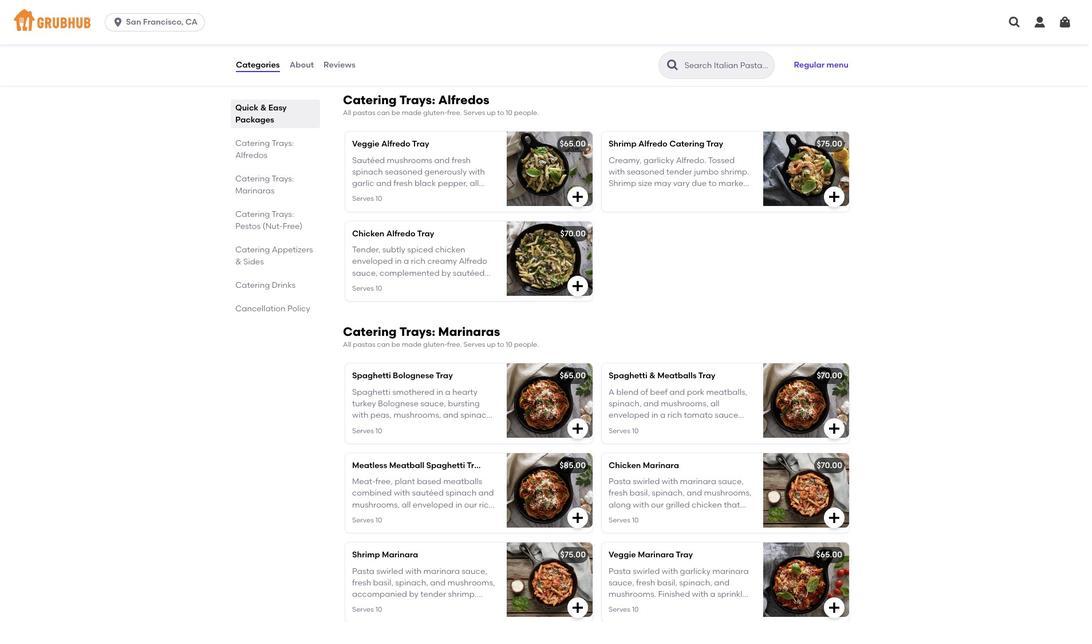Task type: vqa. For each thing, say whether or not it's contained in the screenshot.
results
no



Task type: describe. For each thing, give the bounding box(es) containing it.
catering for catering trays: pestos (nut-free)
[[235, 210, 270, 219]]

2
[[443, 13, 448, 23]]

alfredo for shrimp
[[639, 139, 668, 149]]

tossed
[[708, 156, 735, 165]]

catering for catering trays: alfredos all pastas can be made gluten-free. serves up to 10 people.
[[343, 93, 397, 107]]

$65.00 for marinaras
[[560, 371, 586, 381]]

chicken marinara image
[[764, 454, 850, 528]]

all for catering trays: alfredos
[[343, 109, 351, 117]]

ravioli
[[352, 36, 376, 46]]

cancellation policy
[[235, 304, 310, 314]]

made for alfredos
[[402, 109, 422, 117]]

serves 10 for spaghetti bolognese tray
[[352, 427, 382, 435]]

catering for catering drinks
[[235, 281, 270, 290]]

includes
[[352, 13, 385, 23]]

serves 10 for chicken marinara
[[609, 517, 639, 525]]

1 horizontal spatial spaghetti
[[426, 461, 465, 471]]

catering for catering trays: marinaras
[[235, 174, 270, 184]]

due
[[692, 179, 707, 189]]

categories
[[236, 60, 280, 70]]

serves 10 for veggie alfredo tray
[[352, 195, 382, 203]]

shrimp inside creamy, garlicky alfredo. tossed with seasoned tender jumbo shrimp. shrimp size may vary due to market availability.
[[609, 179, 637, 189]]

10 inside catering trays: marinaras all pastas can be made gluten-free. serves up to 10 people.
[[506, 341, 513, 349]]

be for alfredos
[[392, 109, 400, 117]]

catering up the alfredo.
[[670, 139, 705, 149]]

serves 10 for chicken alfredo tray
[[352, 285, 382, 293]]

(36
[[449, 48, 462, 58]]

policy
[[288, 304, 310, 314]]

salad
[[383, 25, 404, 34]]

catering trays: alfredos
[[235, 139, 294, 160]]

can for catering trays: marinaras
[[377, 341, 390, 349]]

creamy,
[[609, 156, 642, 165]]

about button
[[289, 45, 315, 86]]

jumbo
[[694, 167, 719, 177]]

tray
[[432, 48, 448, 58]]

trays,
[[474, 13, 495, 23]]

(nut-
[[263, 222, 283, 231]]

catering for catering trays: alfredos
[[235, 139, 270, 148]]

quick
[[235, 103, 259, 113]]

san francisco, ca button
[[105, 13, 210, 32]]

of
[[434, 13, 441, 23]]

with
[[609, 167, 625, 177]]

Search Italian Pasta Kitchen search field
[[684, 60, 771, 71]]

free. for marinaras
[[447, 341, 462, 349]]

10 inside catering trays: alfredos all pastas can be made gluten-free. serves up to 10 people.
[[506, 109, 513, 117]]

marinara for veggie
[[638, 551, 674, 560]]

creamy, garlicky alfredo. tossed with seasoned tender jumbo shrimp. shrimp size may vary due to market availability.
[[609, 156, 750, 200]]

catering for catering trays: marinaras all pastas can be made gluten-free. serves up to 10 people.
[[343, 325, 397, 339]]

veggie marinara tray
[[609, 551, 693, 560]]

spaghetti bolognese tray image
[[507, 364, 593, 439]]

people. for alfredos
[[514, 109, 539, 117]]

& inside catering appetizers & sides
[[235, 257, 241, 267]]

regular menu button
[[789, 53, 854, 78]]

10 for spaghetti & meatballs tray
[[632, 427, 639, 435]]

serves 10 for veggie marinara tray
[[609, 606, 639, 614]]

catering trays: marinaras all pastas can be made gluten-free. serves up to 10 people.
[[343, 325, 539, 349]]

veggie marinara tray image
[[764, 543, 850, 618]]

catering trays: marinaras
[[235, 174, 294, 196]]

serves for veggie marinara tray
[[609, 606, 631, 614]]

and
[[352, 48, 368, 58]]

bolognese
[[393, 371, 434, 381]]

garden
[[352, 25, 381, 34]]

veggie for veggie alfredo tray
[[352, 139, 380, 149]]

gluten- for alfredos
[[423, 109, 447, 117]]

to for catering trays: marinaras
[[497, 341, 504, 349]]

marinaras for catering trays: marinaras all pastas can be made gluten-free. serves up to 10 people.
[[438, 325, 500, 339]]

meatball
[[389, 461, 425, 471]]

shrimp alfredo catering tray image
[[764, 132, 850, 206]]

sides
[[243, 257, 264, 267]]

svg image for veggie marinara tray
[[828, 601, 842, 615]]

serves inside catering trays: alfredos all pastas can be made gluten-free. serves up to 10 people.
[[464, 109, 485, 117]]

$75.00 for creamy, garlicky alfredo. tossed with seasoned tender jumbo shrimp. shrimp size may vary due to market availability.
[[817, 139, 843, 149]]

pasta
[[450, 13, 472, 23]]

garlic
[[370, 48, 392, 58]]

crispy
[[464, 25, 487, 34]]

marinaras for catering trays: marinaras
[[235, 186, 275, 196]]

catering trays: alfredos all pastas can be made gluten-free. serves up to 10 people.
[[343, 93, 539, 117]]

10 for shrimp marinara
[[376, 606, 382, 614]]

your
[[387, 13, 404, 23]]

svg image inside san francisco, ca button
[[112, 17, 124, 28]]

shrimp marinara image
[[507, 543, 593, 618]]

shrimp for shrimp marinara
[[352, 551, 380, 560]]

& for spaghetti
[[650, 371, 656, 381]]

catering trays: pestos (nut-free)
[[235, 210, 303, 231]]

serves inside catering trays: marinaras all pastas can be made gluten-free. serves up to 10 people.
[[464, 341, 485, 349]]

marinara
[[413, 36, 450, 46]]

10 for chicken alfredo tray
[[376, 285, 382, 293]]

pieces).
[[464, 48, 494, 58]]

meatless meatball spaghetti tray image
[[507, 454, 593, 528]]

alfredo.
[[676, 156, 707, 165]]

pastas for catering trays: alfredos
[[353, 109, 376, 117]]

chicken for chicken alfredo tray
[[352, 229, 385, 239]]

chicken for chicken marinara
[[609, 461, 641, 471]]

drinks
[[272, 281, 296, 290]]

size
[[638, 179, 653, 189]]

meatballs
[[658, 371, 697, 381]]

free)
[[283, 222, 303, 231]]

gluten- for marinaras
[[423, 341, 447, 349]]

alfredo for chicken
[[386, 229, 416, 239]]

10 for veggie marinara tray
[[632, 606, 639, 614]]

people. for marinaras
[[514, 341, 539, 349]]

50
[[425, 25, 435, 34]]



Task type: locate. For each thing, give the bounding box(es) containing it.
1 vertical spatial shrimp
[[609, 179, 637, 189]]

free. for alfredos
[[447, 109, 462, 117]]

san
[[126, 17, 141, 27]]

trays: inside catering trays: marinaras all pastas can be made gluten-free. serves up to 10 people.
[[400, 325, 436, 339]]

2 vertical spatial $65.00
[[817, 551, 843, 560]]

main navigation navigation
[[0, 0, 1090, 45]]

serves 10 for spaghetti & meatballs tray
[[609, 427, 639, 435]]

2 made from the top
[[402, 341, 422, 349]]

free. inside catering trays: alfredos all pastas can be made gluten-free. serves up to 10 people.
[[447, 109, 462, 117]]

up for catering trays: marinaras
[[487, 341, 496, 349]]

may
[[655, 179, 672, 189]]

20
[[376, 53, 384, 61]]

2 be from the top
[[392, 341, 400, 349]]

chicken alfredo tray image
[[507, 222, 593, 296]]

0 horizontal spatial spaghetti
[[352, 371, 391, 381]]

marinara for chicken
[[643, 461, 679, 471]]

all inside catering trays: marinaras all pastas can be made gluten-free. serves up to 10 people.
[[343, 341, 351, 349]]

alfredo for veggie
[[382, 139, 411, 149]]

shrimp for shrimp alfredo catering tray
[[609, 139, 637, 149]]

to inside creamy, garlicky alfredo. tossed with seasoned tender jumbo shrimp. shrimp size may vary due to market availability.
[[709, 179, 717, 189]]

serves for spaghetti bolognese tray
[[352, 427, 374, 435]]

0 vertical spatial to
[[497, 109, 504, 117]]

availability.
[[609, 190, 653, 200]]

serves
[[352, 53, 374, 61], [464, 109, 485, 117], [352, 195, 374, 203], [352, 285, 374, 293], [464, 341, 485, 349], [352, 427, 374, 435], [609, 427, 631, 435], [352, 517, 374, 525], [609, 517, 631, 525], [352, 606, 374, 614], [609, 606, 631, 614]]

trays: down 'flatbread'
[[400, 93, 436, 107]]

0 vertical spatial chicken
[[352, 229, 385, 239]]

1 horizontal spatial alfredos
[[438, 93, 490, 107]]

trays: down the easy
[[272, 139, 294, 148]]

chicken marinara
[[609, 461, 679, 471]]

marinaras inside catering trays: marinaras all pastas can be made gluten-free. serves up to 10 people.
[[438, 325, 500, 339]]

1 horizontal spatial $75.00
[[817, 139, 843, 149]]

&
[[260, 103, 267, 113], [235, 257, 241, 267], [650, 371, 656, 381]]

alfredos for catering trays: alfredos all pastas can be made gluten-free. serves up to 10 people.
[[438, 93, 490, 107]]

serves for veggie alfredo tray
[[352, 195, 374, 203]]

veggie alfredo tray image
[[507, 132, 593, 206]]

trays: for catering trays: alfredos all pastas can be made gluten-free. serves up to 10 people.
[[400, 93, 436, 107]]

catering for catering appetizers & sides
[[235, 245, 270, 255]]

be up spaghetti bolognese tray
[[392, 341, 400, 349]]

pieces
[[437, 25, 462, 34]]

1 people. from the top
[[514, 109, 539, 117]]

regular menu
[[794, 60, 849, 70]]

meatless meatball spaghetti tray
[[352, 461, 484, 471]]

tender
[[667, 167, 692, 177]]

0 vertical spatial can
[[377, 109, 390, 117]]

pastas for catering trays: marinaras
[[353, 341, 376, 349]]

serves 10 for meatless meatball spaghetti tray
[[352, 517, 382, 525]]

spaghetti & meatballs tray
[[609, 371, 716, 381]]

market
[[719, 179, 747, 189]]

shrimp alfredo catering tray
[[609, 139, 724, 149]]

2 people. from the top
[[514, 341, 539, 349]]

catering drinks
[[235, 281, 296, 290]]

catering inside catering trays: alfredos all pastas can be made gluten-free. serves up to 10 people.
[[343, 93, 397, 107]]

catering up spaghetti bolognese tray
[[343, 325, 397, 339]]

catering up the pestos on the top left of the page
[[235, 210, 270, 219]]

0 vertical spatial $65.00
[[560, 139, 586, 149]]

1 all from the top
[[343, 109, 351, 117]]

marinaras inside catering trays: marinaras
[[235, 186, 275, 196]]

spaghetti for spaghetti bolognese tray
[[352, 371, 391, 381]]

up inside catering trays: marinaras all pastas can be made gluten-free. serves up to 10 people.
[[487, 341, 496, 349]]

catering inside catering appetizers & sides
[[235, 245, 270, 255]]

spaghetti & meatballs tray image
[[764, 364, 850, 439]]

chicken alfredo tray
[[352, 229, 434, 239]]

quickpick package for 20 people image
[[507, 0, 593, 64]]

catering
[[343, 93, 397, 107], [235, 139, 270, 148], [670, 139, 705, 149], [235, 174, 270, 184], [235, 210, 270, 219], [235, 245, 270, 255], [235, 281, 270, 290], [343, 325, 397, 339]]

shrimp.
[[721, 167, 750, 177]]

veggie
[[352, 139, 380, 149], [609, 551, 636, 560]]

catering down catering trays: alfredos
[[235, 174, 270, 184]]

catering down 20
[[343, 93, 397, 107]]

pastas
[[353, 109, 376, 117], [353, 341, 376, 349]]

0 vertical spatial pastas
[[353, 109, 376, 117]]

san francisco, ca
[[126, 17, 198, 27]]

2 can from the top
[[377, 341, 390, 349]]

& left sides
[[235, 257, 241, 267]]

be up veggie alfredo tray
[[392, 109, 400, 117]]

trays: inside catering trays: alfredos all pastas can be made gluten-free. serves up to 10 people.
[[400, 93, 436, 107]]

chicken
[[352, 229, 385, 239], [609, 461, 641, 471]]

1 made from the top
[[402, 109, 422, 117]]

vary
[[674, 179, 690, 189]]

people. inside catering trays: alfredos all pastas can be made gluten-free. serves up to 10 people.
[[514, 109, 539, 117]]

1 pastas from the top
[[353, 109, 376, 117]]

gluten- up veggie alfredo tray
[[423, 109, 447, 117]]

can inside catering trays: marinaras all pastas can be made gluten-free. serves up to 10 people.
[[377, 341, 390, 349]]

10 for chicken marinara
[[632, 517, 639, 525]]

0 vertical spatial up
[[487, 109, 496, 117]]

free.
[[447, 109, 462, 117], [447, 341, 462, 349]]

can up veggie alfredo tray
[[377, 109, 390, 117]]

& for quick
[[260, 103, 267, 113]]

up
[[487, 109, 496, 117], [487, 341, 496, 349]]

serves for spaghetti & meatballs tray
[[609, 427, 631, 435]]

svg image for chicken marinara
[[828, 512, 842, 525]]

made up veggie alfredo tray
[[402, 109, 422, 117]]

to inside catering trays: marinaras all pastas can be made gluten-free. serves up to 10 people.
[[497, 341, 504, 349]]

1 vertical spatial &
[[235, 257, 241, 267]]

people. inside catering trays: marinaras all pastas can be made gluten-free. serves up to 10 people.
[[514, 341, 539, 349]]

0 vertical spatial free.
[[447, 109, 462, 117]]

shrimp marinara
[[352, 551, 418, 560]]

can
[[377, 109, 390, 117], [377, 341, 390, 349]]

1 vertical spatial chicken
[[609, 461, 641, 471]]

trays: for catering trays: alfredos
[[272, 139, 294, 148]]

alfredos inside catering trays: alfredos all pastas can be made gluten-free. serves up to 10 people.
[[438, 93, 490, 107]]

0 horizontal spatial $75.00
[[561, 551, 586, 560]]

1 horizontal spatial marinaras
[[438, 325, 500, 339]]

serves 10 for shrimp marinara
[[352, 606, 382, 614]]

up inside catering trays: alfredos all pastas can be made gluten-free. serves up to 10 people.
[[487, 109, 496, 117]]

1 free. from the top
[[447, 109, 462, 117]]

all for catering trays: marinaras
[[343, 341, 351, 349]]

spaghetti for spaghetti & meatballs tray
[[609, 371, 648, 381]]

packages
[[235, 115, 274, 125]]

2 vertical spatial &
[[650, 371, 656, 381]]

marinara
[[643, 461, 679, 471], [382, 551, 418, 560], [638, 551, 674, 560]]

appetizers
[[272, 245, 313, 255]]

alfredos
[[438, 93, 490, 107], [235, 151, 268, 160]]

all inside catering trays: alfredos all pastas can be made gluten-free. serves up to 10 people.
[[343, 109, 351, 117]]

svg image for veggie alfredo tray
[[571, 190, 585, 204]]

1 vertical spatial pastas
[[353, 341, 376, 349]]

$65.00 for alfredos
[[560, 139, 586, 149]]

svg image
[[1059, 15, 1072, 29], [571, 190, 585, 204], [828, 422, 842, 436], [571, 512, 585, 525], [828, 512, 842, 525], [828, 601, 842, 615]]

1 horizontal spatial &
[[260, 103, 267, 113]]

reviews button
[[323, 45, 356, 86]]

0 horizontal spatial &
[[235, 257, 241, 267]]

seasoned
[[627, 167, 665, 177]]

trays: up bolognese
[[400, 325, 436, 339]]

spaghetti
[[352, 371, 391, 381], [609, 371, 648, 381], [426, 461, 465, 471]]

made up bolognese
[[402, 341, 422, 349]]

$75.00
[[817, 139, 843, 149], [561, 551, 586, 560]]

catering inside catering trays: marinaras
[[235, 174, 270, 184]]

trays: up free)
[[272, 210, 294, 219]]

catering down sides
[[235, 281, 270, 290]]

0 vertical spatial marinaras
[[235, 186, 275, 196]]

made inside catering trays: marinaras all pastas can be made gluten-free. serves up to 10 people.
[[402, 341, 422, 349]]

1 vertical spatial people.
[[514, 341, 539, 349]]

up for catering trays: alfredos
[[487, 109, 496, 117]]

0 horizontal spatial alfredos
[[235, 151, 268, 160]]

0 vertical spatial alfredos
[[438, 93, 490, 107]]

1 vertical spatial free.
[[447, 341, 462, 349]]

0 vertical spatial be
[[392, 109, 400, 117]]

bites
[[377, 36, 396, 46]]

0 horizontal spatial veggie
[[352, 139, 380, 149]]

tray,
[[406, 25, 423, 34]]

1 gluten- from the top
[[423, 109, 447, 117]]

catering inside catering trays: marinaras all pastas can be made gluten-free. serves up to 10 people.
[[343, 325, 397, 339]]

2 all from the top
[[343, 341, 351, 349]]

1 vertical spatial $65.00
[[560, 371, 586, 381]]

catering inside catering trays: pestos (nut-free)
[[235, 210, 270, 219]]

1 vertical spatial $75.00
[[561, 551, 586, 560]]

$70.00
[[561, 229, 586, 239], [817, 371, 843, 381], [817, 461, 843, 471]]

(w/
[[398, 36, 412, 46]]

can inside catering trays: alfredos all pastas can be made gluten-free. serves up to 10 people.
[[377, 109, 390, 117]]

veggie for veggie marinara tray
[[609, 551, 636, 560]]

1 can from the top
[[377, 109, 390, 117]]

svg image
[[1008, 15, 1022, 29], [1033, 15, 1047, 29], [112, 17, 124, 28], [828, 190, 842, 204], [571, 280, 585, 293], [571, 422, 585, 436], [571, 601, 585, 615]]

gluten- up bolognese
[[423, 341, 447, 349]]

serves for chicken alfredo tray
[[352, 285, 374, 293]]

pastas inside catering trays: alfredos all pastas can be made gluten-free. serves up to 10 people.
[[353, 109, 376, 117]]

veggie alfredo tray
[[352, 139, 429, 149]]

quick & easy packages
[[235, 103, 287, 125]]

10 for meatless meatball spaghetti tray
[[376, 517, 382, 525]]

svg image for meatless meatball spaghetti tray
[[571, 512, 585, 525]]

catering appetizers & sides
[[235, 245, 313, 267]]

1 vertical spatial to
[[709, 179, 717, 189]]

menu
[[827, 60, 849, 70]]

$75.00 for serves 10
[[561, 551, 586, 560]]

2 horizontal spatial &
[[650, 371, 656, 381]]

catering down packages
[[235, 139, 270, 148]]

1 horizontal spatial chicken
[[609, 461, 641, 471]]

1 be from the top
[[392, 109, 400, 117]]

2 horizontal spatial spaghetti
[[609, 371, 648, 381]]

$85.00
[[560, 461, 586, 471]]

0 vertical spatial &
[[260, 103, 267, 113]]

catering inside catering trays: alfredos
[[235, 139, 270, 148]]

trays: down catering trays: alfredos
[[272, 174, 294, 184]]

alfredos down (36 in the left top of the page
[[438, 93, 490, 107]]

categories button
[[235, 45, 281, 86]]

$70.00 for meatballs
[[817, 371, 843, 381]]

alfredos inside catering trays: alfredos
[[235, 151, 268, 160]]

0 vertical spatial $70.00
[[561, 229, 586, 239]]

to
[[497, 109, 504, 117], [709, 179, 717, 189], [497, 341, 504, 349]]

10 for veggie alfredo tray
[[376, 195, 382, 203]]

1 vertical spatial veggie
[[609, 551, 636, 560]]

1 vertical spatial up
[[487, 341, 496, 349]]

2 gluten- from the top
[[423, 341, 447, 349]]

cancellation
[[235, 304, 286, 314]]

spaghetti left meatballs
[[609, 371, 648, 381]]

shrimp
[[609, 139, 637, 149], [609, 179, 637, 189], [352, 551, 380, 560]]

flatbread
[[394, 48, 430, 58]]

2 vertical spatial shrimp
[[352, 551, 380, 560]]

2 free. from the top
[[447, 341, 462, 349]]

easy
[[269, 103, 287, 113]]

catering up sides
[[235, 245, 270, 255]]

can up spaghetti bolognese tray
[[377, 341, 390, 349]]

pastas up spaghetti bolognese tray
[[353, 341, 376, 349]]

serves for shrimp marinara
[[352, 606, 374, 614]]

svg image inside main navigation navigation
[[1059, 15, 1072, 29]]

serves for chicken marinara
[[609, 517, 631, 525]]

about
[[290, 60, 314, 70]]

made for marinaras
[[402, 341, 422, 349]]

serves inside includes your choice of 2 pasta trays, garden salad tray, 50 pieces crispy ravioli bites (w/ marinara sauce), and garlic flatbread tray (36 pieces). serves 20
[[352, 53, 374, 61]]

1 vertical spatial made
[[402, 341, 422, 349]]

0 vertical spatial people.
[[514, 109, 539, 117]]

be inside catering trays: alfredos all pastas can be made gluten-free. serves up to 10 people.
[[392, 109, 400, 117]]

& left the easy
[[260, 103, 267, 113]]

1 vertical spatial can
[[377, 341, 390, 349]]

0 vertical spatial shrimp
[[609, 139, 637, 149]]

0 vertical spatial made
[[402, 109, 422, 117]]

10 for spaghetti bolognese tray
[[376, 427, 382, 435]]

marinara for shrimp
[[382, 551, 418, 560]]

alfredos for catering trays: alfredos
[[235, 151, 268, 160]]

serves for meatless meatball spaghetti tray
[[352, 517, 374, 525]]

be for marinaras
[[392, 341, 400, 349]]

1 up from the top
[[487, 109, 496, 117]]

all
[[343, 109, 351, 117], [343, 341, 351, 349]]

to for catering trays: alfredos
[[497, 109, 504, 117]]

sauce),
[[452, 36, 480, 46]]

made inside catering trays: alfredos all pastas can be made gluten-free. serves up to 10 people.
[[402, 109, 422, 117]]

regular
[[794, 60, 825, 70]]

garlicky
[[644, 156, 674, 165]]

0 horizontal spatial chicken
[[352, 229, 385, 239]]

2 vertical spatial to
[[497, 341, 504, 349]]

gluten- inside catering trays: alfredos all pastas can be made gluten-free. serves up to 10 people.
[[423, 109, 447, 117]]

0 horizontal spatial marinaras
[[235, 186, 275, 196]]

2 up from the top
[[487, 341, 496, 349]]

alfredos up catering trays: marinaras at the top left
[[235, 151, 268, 160]]

spaghetti left bolognese
[[352, 371, 391, 381]]

trays: inside catering trays: marinaras
[[272, 174, 294, 184]]

& left meatballs
[[650, 371, 656, 381]]

1 vertical spatial gluten-
[[423, 341, 447, 349]]

& inside quick & easy packages
[[260, 103, 267, 113]]

trays: for catering trays: marinaras all pastas can be made gluten-free. serves up to 10 people.
[[400, 325, 436, 339]]

spaghetti right meatball on the left of the page
[[426, 461, 465, 471]]

svg image for spaghetti & meatballs tray
[[828, 422, 842, 436]]

choice
[[406, 13, 432, 23]]

trays: inside catering trays: alfredos
[[272, 139, 294, 148]]

0 vertical spatial all
[[343, 109, 351, 117]]

0 vertical spatial gluten-
[[423, 109, 447, 117]]

0 vertical spatial veggie
[[352, 139, 380, 149]]

free. inside catering trays: marinaras all pastas can be made gluten-free. serves up to 10 people.
[[447, 341, 462, 349]]

tray
[[412, 139, 429, 149], [707, 139, 724, 149], [417, 229, 434, 239], [436, 371, 453, 381], [699, 371, 716, 381], [467, 461, 484, 471], [676, 551, 693, 560]]

includes your choice of 2 pasta trays, garden salad tray, 50 pieces crispy ravioli bites (w/ marinara sauce), and garlic flatbread tray (36 pieces). serves 20
[[352, 13, 495, 61]]

1 vertical spatial alfredos
[[235, 151, 268, 160]]

reviews
[[324, 60, 356, 70]]

10
[[506, 109, 513, 117], [376, 195, 382, 203], [376, 285, 382, 293], [506, 341, 513, 349], [376, 427, 382, 435], [632, 427, 639, 435], [376, 517, 382, 525], [632, 517, 639, 525], [376, 606, 382, 614], [632, 606, 639, 614]]

trays: for catering trays: marinaras
[[272, 174, 294, 184]]

pastas up veggie alfredo tray
[[353, 109, 376, 117]]

pestos
[[235, 222, 261, 231]]

meatless
[[352, 461, 387, 471]]

2 vertical spatial $70.00
[[817, 461, 843, 471]]

1 vertical spatial all
[[343, 341, 351, 349]]

francisco,
[[143, 17, 184, 27]]

0 vertical spatial $75.00
[[817, 139, 843, 149]]

1 vertical spatial be
[[392, 341, 400, 349]]

search icon image
[[666, 58, 680, 72]]

pastas inside catering trays: marinaras all pastas can be made gluten-free. serves up to 10 people.
[[353, 341, 376, 349]]

gluten- inside catering trays: marinaras all pastas can be made gluten-free. serves up to 10 people.
[[423, 341, 447, 349]]

trays: for catering trays: pestos (nut-free)
[[272, 210, 294, 219]]

can for catering trays: alfredos
[[377, 109, 390, 117]]

spaghetti bolognese tray
[[352, 371, 453, 381]]

to inside catering trays: alfredos all pastas can be made gluten-free. serves up to 10 people.
[[497, 109, 504, 117]]

be inside catering trays: marinaras all pastas can be made gluten-free. serves up to 10 people.
[[392, 341, 400, 349]]

2 pastas from the top
[[353, 341, 376, 349]]

1 horizontal spatial veggie
[[609, 551, 636, 560]]

1 vertical spatial marinaras
[[438, 325, 500, 339]]

$70.00 for tray
[[561, 229, 586, 239]]

1 vertical spatial $70.00
[[817, 371, 843, 381]]

ca
[[185, 17, 198, 27]]

trays: inside catering trays: pestos (nut-free)
[[272, 210, 294, 219]]



